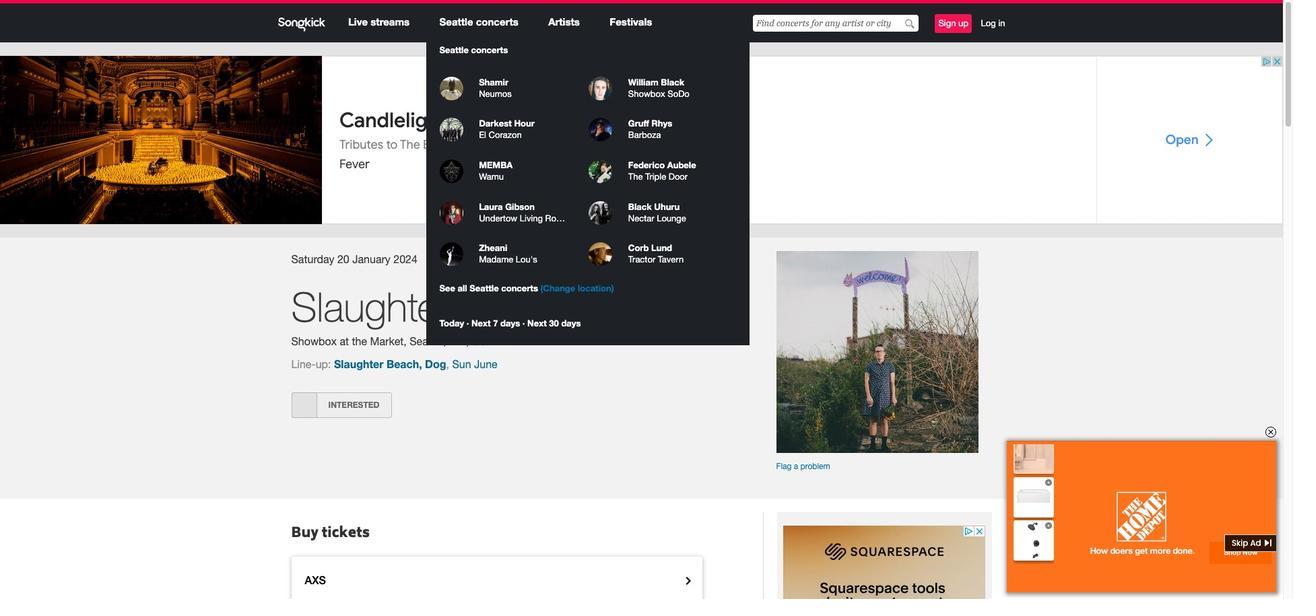 Task type: vqa. For each thing, say whether or not it's contained in the screenshot.
the bottommost Seattle
yes



Task type: describe. For each thing, give the bounding box(es) containing it.
laura gibson undertow living room show
[[479, 201, 594, 223]]

darkest
[[479, 118, 512, 129]]

gruff rhys live image
[[589, 118, 612, 142]]

see
[[440, 283, 455, 294]]

search image
[[905, 19, 915, 29]]

hour
[[514, 118, 535, 129]]

today · next 7 days · next 30 days
[[440, 318, 581, 329]]

today · link
[[440, 315, 469, 332]]

today
[[440, 318, 464, 329]]

line-up: slaughter beach, dog , sun june
[[291, 358, 498, 371]]

dog inside slaughter beach, dog showbox at the market , seattle, wa, us
[[592, 283, 662, 331]]

william
[[628, 77, 659, 87]]

2024
[[394, 253, 418, 265]]

showbox at the market link
[[291, 335, 404, 348]]

, inside the line-up: slaughter beach, dog , sun june
[[446, 358, 449, 371]]

the
[[352, 335, 367, 348]]

gruff rhys barboza
[[628, 118, 672, 140]]

interested
[[328, 400, 380, 410]]

sun
[[452, 358, 471, 371]]

slaughter beach, dog live image
[[776, 251, 978, 453]]

axs
[[305, 574, 326, 587]]

sign up
[[939, 18, 969, 28]]

up
[[959, 18, 969, 28]]

federico aubele the triple door
[[628, 160, 696, 182]]

festivals link
[[610, 16, 652, 28]]

showbox inside "william black showbox sodo"
[[628, 89, 665, 99]]

7
[[493, 318, 498, 329]]

seattle,
[[410, 335, 446, 348]]

memba
[[479, 160, 513, 170]]

nectar
[[628, 213, 654, 223]]

up:
[[316, 358, 331, 371]]

1 seattle concerts from the top
[[440, 16, 519, 28]]

rhys
[[652, 118, 672, 129]]

live
[[348, 16, 368, 28]]

ad
[[1251, 538, 1262, 549]]

2 days from the left
[[561, 318, 581, 329]]

2 · from the left
[[523, 318, 525, 329]]

30
[[549, 318, 559, 329]]

slaughter inside slaughter beach, dog showbox at the market , seattle, wa, us
[[291, 283, 450, 331]]

january
[[352, 253, 391, 265]]

shamir
[[479, 77, 509, 87]]

wa,
[[449, 335, 469, 348]]

1 · from the left
[[467, 318, 469, 329]]

triple
[[645, 172, 666, 182]]

change location link
[[543, 280, 611, 297]]

skip
[[1232, 538, 1248, 549]]

1 vertical spatial slaughter beach, dog link
[[334, 358, 446, 371]]

see all seattle concerts ( change location )
[[440, 283, 614, 294]]

laura gibson live image
[[440, 201, 463, 225]]

living
[[520, 213, 543, 223]]

0 horizontal spatial beach,
[[387, 358, 422, 371]]

all
[[458, 283, 467, 294]]

festivals
[[610, 16, 652, 28]]

black inside "william black showbox sodo"
[[661, 77, 685, 87]]

1 seattle concerts link from the top
[[440, 16, 519, 28]]

william black showbox sodo
[[628, 77, 690, 99]]

1 vertical spatial slaughter
[[334, 358, 384, 371]]

change location
[[543, 283, 611, 294]]

gibson
[[505, 201, 535, 212]]

at
[[340, 335, 349, 348]]

live streams link
[[348, 16, 410, 28]]

the
[[628, 172, 643, 182]]

federico aubele live image
[[589, 160, 612, 183]]

zheani
[[479, 243, 507, 254]]

sodo
[[668, 89, 690, 99]]

log
[[981, 18, 996, 28]]

show
[[571, 213, 594, 223]]

1 days from the left
[[501, 318, 520, 329]]

zheani live image
[[440, 243, 463, 266]]

sun june link
[[452, 358, 498, 371]]

june
[[474, 358, 498, 371]]

2 seattle concerts from the top
[[440, 45, 508, 55]]

lund
[[651, 243, 672, 254]]



Task type: locate. For each thing, give the bounding box(es) containing it.
1 vertical spatial ,
[[446, 358, 449, 371]]

log in
[[981, 18, 1005, 28]]

1 horizontal spatial dog
[[592, 283, 662, 331]]

showbox
[[628, 89, 665, 99], [291, 335, 337, 348]]

1 horizontal spatial days
[[561, 318, 581, 329]]

, inside slaughter beach, dog showbox at the market , seattle, wa, us
[[404, 335, 407, 348]]

corazon
[[489, 130, 522, 140]]

tavern
[[658, 255, 684, 265]]

2 vertical spatial seattle
[[470, 283, 499, 294]]

seattle
[[440, 16, 473, 28], [440, 45, 469, 55], [470, 283, 499, 294]]

market
[[370, 335, 404, 348]]

seattle right all
[[470, 283, 499, 294]]

1 vertical spatial concerts
[[471, 45, 508, 55]]

william black live image
[[589, 77, 612, 100]]

black inside black uhuru nectar lounge
[[628, 201, 652, 212]]

seattle concerts link
[[440, 16, 519, 28], [440, 41, 508, 59]]

1 vertical spatial beach,
[[387, 358, 422, 371]]

corb
[[628, 243, 649, 254]]

days right 30
[[561, 318, 581, 329]]

slaughter up 'the'
[[291, 283, 450, 331]]

lou's
[[516, 255, 537, 265]]

days right 7
[[501, 318, 520, 329]]

0 vertical spatial concerts
[[476, 16, 519, 28]]

seattle, wa, us link
[[410, 335, 487, 348]]

0 horizontal spatial days
[[501, 318, 520, 329]]

1 vertical spatial advertisement element
[[783, 526, 986, 600]]

black up nectar
[[628, 201, 652, 212]]

1 horizontal spatial next
[[528, 318, 547, 329]]

neumos
[[479, 89, 512, 99]]

laura
[[479, 201, 503, 212]]

flag
[[776, 462, 792, 472]]

slaughter down 'the'
[[334, 358, 384, 371]]

zheani madame lou's
[[479, 243, 537, 265]]

black uhuru nectar lounge
[[628, 201, 686, 223]]

0 vertical spatial seattle concerts
[[440, 16, 519, 28]]

artists
[[548, 16, 580, 28]]

0 horizontal spatial next
[[472, 318, 491, 329]]

1 vertical spatial seattle
[[440, 45, 469, 55]]

1 next from the left
[[472, 318, 491, 329]]

aubele
[[667, 160, 696, 170]]

next 7 days · link
[[472, 315, 525, 332]]

0 horizontal spatial ,
[[404, 335, 407, 348]]

undertow
[[479, 213, 517, 223]]

us
[[472, 335, 487, 348]]

20
[[337, 253, 349, 265]]

el
[[479, 130, 486, 140]]

0 vertical spatial slaughter beach, dog link
[[291, 283, 662, 331]]

0 horizontal spatial showbox
[[291, 335, 337, 348]]

seattle concerts
[[440, 16, 519, 28], [440, 45, 508, 55]]

darkest hour live image
[[440, 118, 463, 142]]

room
[[545, 213, 569, 223]]

1 vertical spatial dog
[[425, 358, 446, 371]]

1 horizontal spatial beach,
[[461, 283, 581, 331]]

sign
[[939, 18, 956, 28]]

· right today
[[467, 318, 469, 329]]

dog down seattle,
[[425, 358, 446, 371]]

0 vertical spatial dog
[[592, 283, 662, 331]]

0 vertical spatial seattle concerts link
[[440, 16, 519, 28]]

Find concerts for any artist or city search field
[[753, 15, 919, 32]]

axs link
[[291, 557, 702, 600]]

saturday 20 january 2024
[[291, 253, 418, 265]]

shamir live image
[[440, 77, 463, 100]]

seattle up shamir live image
[[440, 45, 469, 55]]

· right 7
[[523, 318, 525, 329]]

next left 7
[[472, 318, 491, 329]]

skip ad
[[1232, 538, 1262, 549]]

0 vertical spatial beach,
[[461, 283, 581, 331]]

saturday
[[291, 253, 334, 265]]

chevron right icon image
[[680, 573, 696, 589]]

buy
[[291, 523, 319, 546]]

showbox inside slaughter beach, dog showbox at the market , seattle, wa, us
[[291, 335, 337, 348]]

1 horizontal spatial ,
[[446, 358, 449, 371]]

1 vertical spatial seattle concerts
[[440, 45, 508, 55]]

showbox up up:
[[291, 335, 337, 348]]

problem
[[801, 462, 830, 472]]

next 30 days link
[[528, 315, 581, 332]]

madame
[[479, 255, 513, 265]]

sign up link
[[935, 14, 972, 33]]

beach, inside slaughter beach, dog showbox at the market , seattle, wa, us
[[461, 283, 581, 331]]

buy tickets
[[291, 523, 370, 546]]

flag a problem
[[776, 462, 830, 472]]

in
[[999, 18, 1005, 28]]

a
[[794, 462, 798, 472]]

memba wamu
[[479, 160, 513, 182]]

corb lund live image
[[589, 243, 612, 266]]

interested button
[[291, 393, 392, 418]]

black uhuru live image
[[589, 201, 612, 225]]

0 vertical spatial seattle
[[440, 16, 473, 28]]

0 vertical spatial slaughter
[[291, 283, 450, 331]]

0 horizontal spatial black
[[628, 201, 652, 212]]

2 next from the left
[[528, 318, 547, 329]]

dog
[[592, 283, 662, 331], [425, 358, 446, 371]]

advertisement element
[[0, 56, 1283, 224], [783, 526, 986, 600]]

live streams
[[348, 16, 410, 28]]

memba live image
[[440, 160, 463, 183]]

slaughter beach, dog link
[[291, 283, 662, 331], [334, 358, 446, 371]]

0 vertical spatial showbox
[[628, 89, 665, 99]]

,
[[404, 335, 407, 348], [446, 358, 449, 371]]

(
[[541, 283, 543, 294]]

2 seattle concerts link from the top
[[440, 41, 508, 59]]

1 horizontal spatial black
[[661, 77, 685, 87]]

federico
[[628, 160, 665, 170]]

slaughter beach, dog showbox at the market , seattle, wa, us
[[291, 283, 662, 348]]

, left sun
[[446, 358, 449, 371]]

streams
[[371, 16, 410, 28]]

gruff
[[628, 118, 649, 129]]

artists link
[[548, 16, 580, 28]]

·
[[467, 318, 469, 329], [523, 318, 525, 329]]

showbox down william
[[628, 89, 665, 99]]

beach,
[[461, 283, 581, 331], [387, 358, 422, 371]]

line-
[[291, 358, 316, 371]]

wamu
[[479, 172, 504, 182]]

shamir neumos
[[479, 77, 512, 99]]

next left 30
[[528, 318, 547, 329]]

door
[[669, 172, 688, 182]]

flag a problem link
[[776, 462, 830, 472]]

tractor
[[628, 255, 656, 265]]

1 horizontal spatial showbox
[[628, 89, 665, 99]]

)
[[611, 283, 614, 294]]

barboza
[[628, 130, 661, 140]]

uhuru
[[654, 201, 680, 212]]

days
[[501, 318, 520, 329], [561, 318, 581, 329]]

1 horizontal spatial ·
[[523, 318, 525, 329]]

, left seattle,
[[404, 335, 407, 348]]

seattle right streams
[[440, 16, 473, 28]]

black up sodo at the right
[[661, 77, 685, 87]]

lounge
[[657, 213, 686, 223]]

slaughter
[[291, 283, 450, 331], [334, 358, 384, 371]]

corb lund tractor tavern
[[628, 243, 684, 265]]

0 vertical spatial ,
[[404, 335, 407, 348]]

1 vertical spatial showbox
[[291, 335, 337, 348]]

0 horizontal spatial dog
[[425, 358, 446, 371]]

0 vertical spatial advertisement element
[[0, 56, 1283, 224]]

2 vertical spatial concerts
[[501, 283, 538, 294]]

1 vertical spatial black
[[628, 201, 652, 212]]

1 vertical spatial seattle concerts link
[[440, 41, 508, 59]]

concerts
[[476, 16, 519, 28], [471, 45, 508, 55], [501, 283, 538, 294]]

dog down tractor
[[592, 283, 662, 331]]

0 horizontal spatial ·
[[467, 318, 469, 329]]

0 vertical spatial black
[[661, 77, 685, 87]]



